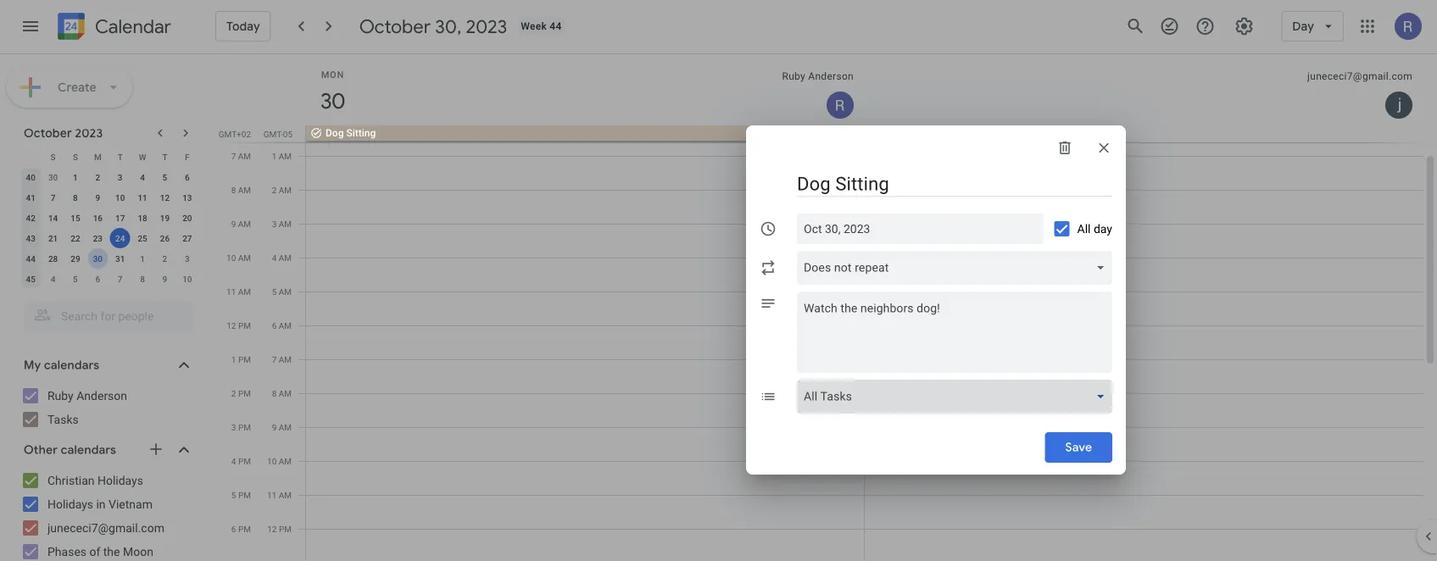 Task type: locate. For each thing, give the bounding box(es) containing it.
am right 4 pm
[[279, 456, 292, 466]]

november 2 element
[[155, 248, 175, 269]]

1 vertical spatial october
[[24, 126, 72, 141]]

21 element
[[43, 228, 63, 248]]

12
[[160, 192, 170, 203], [227, 321, 236, 331], [267, 524, 277, 534]]

1 vertical spatial 12 pm
[[267, 524, 292, 534]]

row containing 43
[[20, 228, 198, 248]]

0 horizontal spatial holidays
[[47, 497, 93, 511]]

3
[[118, 172, 123, 182], [272, 219, 277, 229], [185, 254, 190, 264], [231, 422, 236, 432]]

ruby anderson up tasks
[[47, 389, 127, 403]]

29 element
[[65, 248, 86, 269]]

other calendars list
[[3, 467, 210, 561]]

calendars for other calendars
[[61, 443, 116, 458]]

0 vertical spatial holidays
[[97, 474, 143, 488]]

2 vertical spatial 11
[[267, 490, 277, 500]]

0 horizontal spatial 30
[[48, 172, 58, 182]]

am right 2 pm
[[279, 388, 292, 399]]

40
[[26, 172, 36, 182]]

None field
[[797, 251, 1119, 285], [797, 380, 1119, 414], [797, 251, 1119, 285], [797, 380, 1119, 414]]

calendars right the my
[[44, 358, 99, 373]]

pm down 2 pm
[[238, 422, 251, 432]]

anderson
[[808, 70, 854, 82], [76, 389, 127, 403]]

october left 30,
[[359, 14, 431, 38]]

main drawer image
[[20, 16, 41, 36]]

0 vertical spatial october
[[359, 14, 431, 38]]

3 am
[[272, 219, 292, 229]]

day
[[1094, 222, 1113, 236]]

1 down gmt-
[[272, 151, 277, 161]]

11
[[138, 192, 147, 203], [226, 287, 236, 297], [267, 490, 277, 500]]

november 5 element
[[65, 269, 86, 289]]

pm up 1 pm
[[238, 321, 251, 331]]

28 element
[[43, 248, 63, 269]]

anderson inside my calendars list
[[76, 389, 127, 403]]

holidays
[[97, 474, 143, 488], [47, 497, 93, 511]]

0 vertical spatial 7 am
[[231, 151, 251, 161]]

t
[[118, 152, 123, 162], [162, 152, 167, 162]]

6 down 5 am
[[272, 321, 277, 331]]

0 vertical spatial 11
[[138, 192, 147, 203]]

1 horizontal spatial 8 am
[[272, 388, 292, 399]]

1 vertical spatial 30
[[93, 254, 103, 264]]

1 horizontal spatial 7 am
[[272, 354, 292, 365]]

12 pm up 1 pm
[[227, 321, 251, 331]]

9 right "3 pm"
[[272, 422, 277, 432]]

5 for 5 am
[[272, 287, 277, 297]]

0 vertical spatial 30
[[48, 172, 58, 182]]

2 up november 9 element
[[162, 254, 167, 264]]

1 horizontal spatial 2023
[[466, 14, 507, 38]]

row group containing 40
[[20, 167, 198, 289]]

7 am down 6 am
[[272, 354, 292, 365]]

7 am
[[231, 151, 251, 161], [272, 354, 292, 365]]

0 vertical spatial 2023
[[466, 14, 507, 38]]

1 vertical spatial calendars
[[61, 443, 116, 458]]

pm down 1 pm
[[238, 388, 251, 399]]

21
[[48, 233, 58, 243]]

2 for november 2 element
[[162, 254, 167, 264]]

30 down "23"
[[93, 254, 103, 264]]

0 horizontal spatial 12 pm
[[227, 321, 251, 331]]

10 am right 4 pm
[[267, 456, 292, 466]]

1 horizontal spatial anderson
[[808, 70, 854, 82]]

1 vertical spatial ruby anderson
[[47, 389, 127, 403]]

7 down gmt+02
[[231, 151, 236, 161]]

42
[[26, 213, 36, 223]]

0 horizontal spatial junececi7@gmail.com
[[47, 521, 164, 535]]

12 right 6 pm on the bottom of page
[[267, 524, 277, 534]]

9 am
[[231, 219, 251, 229], [272, 422, 292, 432]]

3 down 2 pm
[[231, 422, 236, 432]]

12 up 1 pm
[[227, 321, 236, 331]]

25 element
[[132, 228, 153, 248]]

10 am
[[226, 253, 251, 263], [267, 456, 292, 466]]

calendar element
[[54, 9, 171, 47]]

1 vertical spatial holidays
[[47, 497, 93, 511]]

31
[[115, 254, 125, 264]]

row containing s
[[20, 147, 198, 167]]

1 am
[[272, 151, 292, 161]]

cell
[[306, 122, 865, 561], [865, 122, 1424, 561]]

row group
[[20, 167, 198, 289]]

vietnam
[[109, 497, 153, 511]]

s up the september 30 element
[[50, 152, 56, 162]]

9 am right "3 pm"
[[272, 422, 292, 432]]

5 down '29' element
[[73, 274, 78, 284]]

1 horizontal spatial 30
[[93, 254, 103, 264]]

11 right november 10 element at the left
[[226, 287, 236, 297]]

my calendars list
[[3, 382, 210, 433]]

my
[[24, 358, 41, 373]]

15
[[71, 213, 80, 223]]

0 horizontal spatial 8 am
[[231, 185, 251, 195]]

11 right 5 pm
[[267, 490, 277, 500]]

october for october 2023
[[24, 126, 72, 141]]

phases of the moon
[[47, 545, 153, 559]]

my calendars button
[[3, 352, 210, 379]]

7 down the september 30 element
[[51, 192, 55, 203]]

october up the september 30 element
[[24, 126, 72, 141]]

11 am
[[226, 287, 251, 297], [267, 490, 292, 500]]

2 for 2 pm
[[231, 388, 236, 399]]

f
[[185, 152, 190, 162]]

0 vertical spatial 8 am
[[231, 185, 251, 195]]

8 am right 2 pm
[[272, 388, 292, 399]]

15 element
[[65, 208, 86, 228]]

0 vertical spatial 12
[[160, 192, 170, 203]]

november 4 element
[[43, 269, 63, 289]]

0 vertical spatial 10 am
[[226, 253, 251, 263]]

0 vertical spatial ruby
[[782, 70, 806, 82]]

10
[[115, 192, 125, 203], [226, 253, 236, 263], [182, 274, 192, 284], [267, 456, 277, 466]]

19 element
[[155, 208, 175, 228]]

anderson down my calendars dropdown button
[[76, 389, 127, 403]]

30 right 40
[[48, 172, 58, 182]]

october
[[359, 14, 431, 38], [24, 126, 72, 141]]

12 up '19'
[[160, 192, 170, 203]]

1 horizontal spatial 44
[[550, 20, 562, 32]]

row
[[298, 122, 1424, 561], [20, 147, 198, 167], [20, 167, 198, 187], [20, 187, 198, 208], [20, 208, 198, 228], [20, 228, 198, 248], [20, 248, 198, 269], [20, 269, 198, 289]]

row containing 40
[[20, 167, 198, 187]]

t right w
[[162, 152, 167, 162]]

11 element
[[132, 187, 153, 208]]

2 pm
[[231, 388, 251, 399]]

30 inside cell
[[93, 254, 103, 264]]

pm
[[238, 321, 251, 331], [238, 354, 251, 365], [238, 388, 251, 399], [238, 422, 251, 432], [238, 456, 251, 466], [238, 490, 251, 500], [238, 524, 251, 534], [279, 524, 292, 534]]

ruby anderson up dog sitting row
[[782, 70, 854, 82]]

1 vertical spatial anderson
[[76, 389, 127, 403]]

9
[[95, 192, 100, 203], [231, 219, 236, 229], [162, 274, 167, 284], [272, 422, 277, 432]]

2 down 1 pm
[[231, 388, 236, 399]]

all
[[1077, 222, 1091, 236]]

1 horizontal spatial october
[[359, 14, 431, 38]]

4 pm
[[231, 456, 251, 466]]

dog sitting button
[[306, 126, 854, 141]]

am down the "3 am"
[[279, 253, 292, 263]]

4 down 28 'element'
[[51, 274, 55, 284]]

1 vertical spatial junececi7@gmail.com
[[47, 521, 164, 535]]

7 am down gmt+02
[[231, 151, 251, 161]]

holidays in vietnam
[[47, 497, 153, 511]]

t right m
[[118, 152, 123, 162]]

4
[[140, 172, 145, 182], [272, 253, 277, 263], [51, 274, 55, 284], [231, 456, 236, 466]]

1 horizontal spatial s
[[73, 152, 78, 162]]

7
[[231, 151, 236, 161], [51, 192, 55, 203], [118, 274, 123, 284], [272, 354, 277, 365]]

12 pm right 6 pm on the bottom of page
[[267, 524, 292, 534]]

0 horizontal spatial october
[[24, 126, 72, 141]]

0 horizontal spatial 7 am
[[231, 151, 251, 161]]

1 vertical spatial 7 am
[[272, 354, 292, 365]]

44 down 43
[[26, 254, 36, 264]]

november 3 element
[[177, 248, 197, 269]]

0 vertical spatial calendars
[[44, 358, 99, 373]]

in
[[96, 497, 106, 511]]

4 down the "3 am"
[[272, 253, 277, 263]]

am left the "3 am"
[[238, 219, 251, 229]]

tasks
[[47, 413, 79, 427]]

1 horizontal spatial 12 pm
[[267, 524, 292, 534]]

2 down 1 am
[[272, 185, 277, 195]]

1 horizontal spatial junececi7@gmail.com
[[1308, 70, 1413, 82]]

9 am left the "3 am"
[[231, 219, 251, 229]]

6
[[185, 172, 190, 182], [95, 274, 100, 284], [272, 321, 277, 331], [231, 524, 236, 534]]

row group inside october 2023 grid
[[20, 167, 198, 289]]

30,
[[435, 14, 462, 38]]

1 vertical spatial 2023
[[75, 126, 103, 141]]

4 for 4 am
[[272, 253, 277, 263]]

am right "3 pm"
[[279, 422, 292, 432]]

am down 5 am
[[279, 321, 292, 331]]

2 am
[[272, 185, 292, 195]]

november 10 element
[[177, 269, 197, 289]]

row containing 45
[[20, 269, 198, 289]]

0 horizontal spatial ruby anderson
[[47, 389, 127, 403]]

4 up 11 element
[[140, 172, 145, 182]]

0 horizontal spatial s
[[50, 152, 56, 162]]

1 vertical spatial 9 am
[[272, 422, 292, 432]]

save
[[1065, 440, 1092, 455]]

6 down 5 pm
[[231, 524, 236, 534]]

ruby anderson column header
[[306, 54, 865, 126]]

11 am left 5 am
[[226, 287, 251, 297]]

calendar heading
[[92, 15, 171, 39]]

today button
[[215, 11, 271, 42]]

am
[[238, 151, 251, 161], [279, 151, 292, 161], [238, 185, 251, 195], [279, 185, 292, 195], [238, 219, 251, 229], [279, 219, 292, 229], [238, 253, 251, 263], [279, 253, 292, 263], [238, 287, 251, 297], [279, 287, 292, 297], [279, 321, 292, 331], [279, 354, 292, 365], [279, 388, 292, 399], [279, 422, 292, 432], [279, 456, 292, 466], [279, 490, 292, 500]]

ruby inside my calendars list
[[47, 389, 74, 403]]

0 horizontal spatial 11
[[138, 192, 147, 203]]

calendars inside other calendars dropdown button
[[61, 443, 116, 458]]

0 vertical spatial ruby anderson
[[782, 70, 854, 82]]

5 up 12 element
[[162, 172, 167, 182]]

2 for 2 am
[[272, 185, 277, 195]]

0 horizontal spatial 12
[[160, 192, 170, 203]]

0 horizontal spatial t
[[118, 152, 123, 162]]

5 up 6 pm on the bottom of page
[[231, 490, 236, 500]]

grid
[[217, 54, 1437, 561]]

3 down '2 am'
[[272, 219, 277, 229]]

1 vertical spatial 10 am
[[267, 456, 292, 466]]

5
[[162, 172, 167, 182], [73, 274, 78, 284], [272, 287, 277, 297], [231, 490, 236, 500]]

1 horizontal spatial 12
[[227, 321, 236, 331]]

5 up 6 am
[[272, 287, 277, 297]]

8 am left '2 am'
[[231, 185, 251, 195]]

am down 1 am
[[279, 185, 292, 195]]

1 horizontal spatial 9 am
[[272, 422, 292, 432]]

m
[[94, 152, 101, 162]]

6 up the "13" element
[[185, 172, 190, 182]]

3 up november 10 element at the left
[[185, 254, 190, 264]]

1 for november 1 element
[[140, 254, 145, 264]]

13
[[182, 192, 192, 203]]

11 up 18
[[138, 192, 147, 203]]

holidays down christian
[[47, 497, 93, 511]]

10 am left 4 am
[[226, 253, 251, 263]]

holidays up vietnam
[[97, 474, 143, 488]]

0 vertical spatial 12 pm
[[227, 321, 251, 331]]

1 vertical spatial 44
[[26, 254, 36, 264]]

11 am right 5 pm
[[267, 490, 292, 500]]

anderson up dog sitting row
[[808, 70, 854, 82]]

19
[[160, 213, 170, 223]]

4 inside "element"
[[51, 274, 55, 284]]

gmt-05
[[264, 129, 293, 139]]

44 inside row
[[26, 254, 36, 264]]

dog
[[326, 127, 344, 139]]

2023 up m
[[75, 126, 103, 141]]

calendars
[[44, 358, 99, 373], [61, 443, 116, 458]]

0 vertical spatial anderson
[[808, 70, 854, 82]]

43
[[26, 233, 36, 243]]

41
[[26, 192, 36, 203]]

23
[[93, 233, 103, 243]]

25
[[138, 233, 147, 243]]

ruby
[[782, 70, 806, 82], [47, 389, 74, 403]]

6 am
[[272, 321, 292, 331]]

2 down m
[[95, 172, 100, 182]]

column header
[[20, 147, 42, 167]]

1 up 2 pm
[[231, 354, 236, 365]]

am right 5 pm
[[279, 490, 292, 500]]

1 vertical spatial 11 am
[[267, 490, 292, 500]]

2023 right 30,
[[466, 14, 507, 38]]

30
[[48, 172, 58, 182], [93, 254, 103, 264]]

other
[[24, 443, 58, 458]]

2
[[95, 172, 100, 182], [272, 185, 277, 195], [162, 254, 167, 264], [231, 388, 236, 399]]

october 30, 2023
[[359, 14, 507, 38]]

other calendars
[[24, 443, 116, 458]]

1 horizontal spatial t
[[162, 152, 167, 162]]

0 vertical spatial junececi7@gmail.com
[[1308, 70, 1413, 82]]

sitting
[[346, 127, 376, 139]]

0 horizontal spatial 11 am
[[226, 287, 251, 297]]

1 horizontal spatial ruby
[[782, 70, 806, 82]]

8
[[231, 185, 236, 195], [73, 192, 78, 203], [140, 274, 145, 284], [272, 388, 277, 399]]

am left '2 am'
[[238, 185, 251, 195]]

october 2023
[[24, 126, 103, 141]]

1 vertical spatial ruby
[[47, 389, 74, 403]]

26 element
[[155, 228, 175, 248]]

column header inside october 2023 grid
[[20, 147, 42, 167]]

24 cell
[[109, 228, 131, 248]]

4 up 5 pm
[[231, 456, 236, 466]]

1 up november 8 element
[[140, 254, 145, 264]]

13 element
[[177, 187, 197, 208]]

44
[[550, 20, 562, 32], [26, 254, 36, 264]]

12 pm
[[227, 321, 251, 331], [267, 524, 292, 534]]

44 right week
[[550, 20, 562, 32]]

calendars up the christian holidays
[[61, 443, 116, 458]]

1 vertical spatial 8 am
[[272, 388, 292, 399]]

17
[[115, 213, 125, 223]]

ruby anderson
[[782, 70, 854, 82], [47, 389, 127, 403]]

16 element
[[88, 208, 108, 228]]

0 horizontal spatial ruby
[[47, 389, 74, 403]]

8 am
[[231, 185, 251, 195], [272, 388, 292, 399]]

pm up 2 pm
[[238, 354, 251, 365]]

None search field
[[0, 294, 210, 332]]

1 horizontal spatial ruby anderson
[[782, 70, 854, 82]]

0 horizontal spatial 44
[[26, 254, 36, 264]]

0 horizontal spatial anderson
[[76, 389, 127, 403]]

6 down the 30 element
[[95, 274, 100, 284]]

2 t from the left
[[162, 152, 167, 162]]

2 vertical spatial 12
[[267, 524, 277, 534]]

9 down november 2 element
[[162, 274, 167, 284]]

28
[[48, 254, 58, 264]]

0 horizontal spatial 9 am
[[231, 219, 251, 229]]

5 am
[[272, 287, 292, 297]]

0 vertical spatial 11 am
[[226, 287, 251, 297]]

s
[[50, 152, 56, 162], [73, 152, 78, 162]]

1
[[272, 151, 277, 161], [73, 172, 78, 182], [140, 254, 145, 264], [231, 354, 236, 365]]

3 for november 3 element
[[185, 254, 190, 264]]

1 horizontal spatial 11
[[226, 287, 236, 297]]

october for october 30, 2023
[[359, 14, 431, 38]]

calendars inside my calendars dropdown button
[[44, 358, 99, 373]]



Task type: vqa. For each thing, say whether or not it's contained in the screenshot.


Task type: describe. For each thing, give the bounding box(es) containing it.
Edit title text field
[[797, 171, 1113, 197]]

27 element
[[177, 228, 197, 248]]

24
[[115, 233, 125, 243]]

junececi7@gmail.com inside other calendars list
[[47, 521, 164, 535]]

anderson inside column header
[[808, 70, 854, 82]]

ruby anderson inside my calendars list
[[47, 389, 127, 403]]

november 6 element
[[88, 269, 108, 289]]

row containing 42
[[20, 208, 198, 228]]

calendar
[[95, 15, 171, 39]]

row containing 41
[[20, 187, 198, 208]]

week
[[521, 20, 547, 32]]

7 right 1 pm
[[272, 354, 277, 365]]

14
[[48, 213, 58, 223]]

30 for the 30 element
[[93, 254, 103, 264]]

october 2023 grid
[[16, 147, 198, 289]]

05
[[283, 129, 293, 139]]

10 right november 3 element
[[226, 253, 236, 263]]

1 vertical spatial 11
[[226, 287, 236, 297]]

11 inside october 2023 grid
[[138, 192, 147, 203]]

4 for november 4 "element"
[[51, 274, 55, 284]]

pm up 6 pm on the bottom of page
[[238, 490, 251, 500]]

22
[[71, 233, 80, 243]]

am down 05
[[279, 151, 292, 161]]

november 9 element
[[155, 269, 175, 289]]

6 for november 6 element
[[95, 274, 100, 284]]

8 up 15 element
[[73, 192, 78, 203]]

10 down november 3 element
[[182, 274, 192, 284]]

10 up 17 in the left of the page
[[115, 192, 125, 203]]

12 element
[[155, 187, 175, 208]]

pm down 5 pm
[[238, 524, 251, 534]]

1 horizontal spatial 11 am
[[267, 490, 292, 500]]

pm right 6 pm on the bottom of page
[[279, 524, 292, 534]]

1 cell from the left
[[306, 122, 865, 561]]

1 right the september 30 element
[[73, 172, 78, 182]]

1 for 1 am
[[272, 151, 277, 161]]

20
[[182, 213, 192, 223]]

18 element
[[132, 208, 153, 228]]

am left 4 am
[[238, 253, 251, 263]]

10 element
[[110, 187, 130, 208]]

pm up 5 pm
[[238, 456, 251, 466]]

september 30 element
[[43, 167, 63, 187]]

Watch the neighbors dog! text field
[[797, 298, 1113, 360]]

2 s from the left
[[73, 152, 78, 162]]

am down 6 am
[[279, 354, 292, 365]]

moon
[[123, 545, 153, 559]]

1 pm
[[231, 354, 251, 365]]

the
[[103, 545, 120, 559]]

5 for 5 pm
[[231, 490, 236, 500]]

10 right 4 pm
[[267, 456, 277, 466]]

17 element
[[110, 208, 130, 228]]

29
[[71, 254, 80, 264]]

0 horizontal spatial 10 am
[[226, 253, 251, 263]]

1 horizontal spatial 10 am
[[267, 456, 292, 466]]

1 s from the left
[[50, 152, 56, 162]]

november 7 element
[[110, 269, 130, 289]]

am up 6 am
[[279, 287, 292, 297]]

24, today element
[[110, 228, 130, 248]]

5 for the november 5 element
[[73, 274, 78, 284]]

0 vertical spatial 44
[[550, 20, 562, 32]]

45
[[26, 274, 36, 284]]

all day
[[1077, 222, 1113, 236]]

2 cell from the left
[[865, 122, 1424, 561]]

dog sitting row
[[298, 126, 1437, 142]]

30 for the september 30 element
[[48, 172, 58, 182]]

27
[[182, 233, 192, 243]]

1 horizontal spatial holidays
[[97, 474, 143, 488]]

30 cell
[[87, 248, 109, 269]]

14 element
[[43, 208, 63, 228]]

12 inside 12 element
[[160, 192, 170, 203]]

9 right 20 element
[[231, 219, 236, 229]]

8 right the "13" element
[[231, 185, 236, 195]]

2 horizontal spatial 11
[[267, 490, 277, 500]]

23 element
[[88, 228, 108, 248]]

w
[[139, 152, 146, 162]]

6 for 6 am
[[272, 321, 277, 331]]

christian holidays
[[47, 474, 143, 488]]

am left 5 am
[[238, 287, 251, 297]]

8 right 2 pm
[[272, 388, 277, 399]]

Start date text field
[[804, 219, 871, 239]]

3 up the 10 element
[[118, 172, 123, 182]]

7 down 31 element
[[118, 274, 123, 284]]

am down gmt+02
[[238, 151, 251, 161]]

0 vertical spatial 9 am
[[231, 219, 251, 229]]

save button
[[1045, 427, 1113, 468]]

ruby anderson inside "ruby anderson" column header
[[782, 70, 854, 82]]

3 for 3 am
[[272, 219, 277, 229]]

30 element
[[88, 248, 108, 269]]

4 am
[[272, 253, 292, 263]]

calendars for my calendars
[[44, 358, 99, 373]]

november 1 element
[[132, 248, 153, 269]]

0 horizontal spatial 2023
[[75, 126, 103, 141]]

week 44
[[521, 20, 562, 32]]

1 vertical spatial 12
[[227, 321, 236, 331]]

other calendars button
[[3, 437, 210, 464]]

18
[[138, 213, 147, 223]]

1 t from the left
[[118, 152, 123, 162]]

20 element
[[177, 208, 197, 228]]

31 element
[[110, 248, 130, 269]]

dog sitting
[[326, 127, 376, 139]]

today
[[226, 19, 260, 34]]

16
[[93, 213, 103, 223]]

2 horizontal spatial 12
[[267, 524, 277, 534]]

gmt+02
[[219, 129, 251, 139]]

26
[[160, 233, 170, 243]]

grid containing ruby anderson
[[217, 54, 1437, 561]]

6 pm
[[231, 524, 251, 534]]

of
[[89, 545, 100, 559]]

ruby inside column header
[[782, 70, 806, 82]]

phases
[[47, 545, 87, 559]]

row containing 44
[[20, 248, 198, 269]]

8 down november 1 element
[[140, 274, 145, 284]]

1 for 1 pm
[[231, 354, 236, 365]]

3 for 3 pm
[[231, 422, 236, 432]]

november 8 element
[[132, 269, 153, 289]]

5 pm
[[231, 490, 251, 500]]

4 for 4 pm
[[231, 456, 236, 466]]

my calendars
[[24, 358, 99, 373]]

9 up 16 element
[[95, 192, 100, 203]]

christian
[[47, 474, 95, 488]]

am down '2 am'
[[279, 219, 292, 229]]

22 element
[[65, 228, 86, 248]]

gmt-
[[264, 129, 283, 139]]

3 pm
[[231, 422, 251, 432]]

6 for 6 pm
[[231, 524, 236, 534]]



